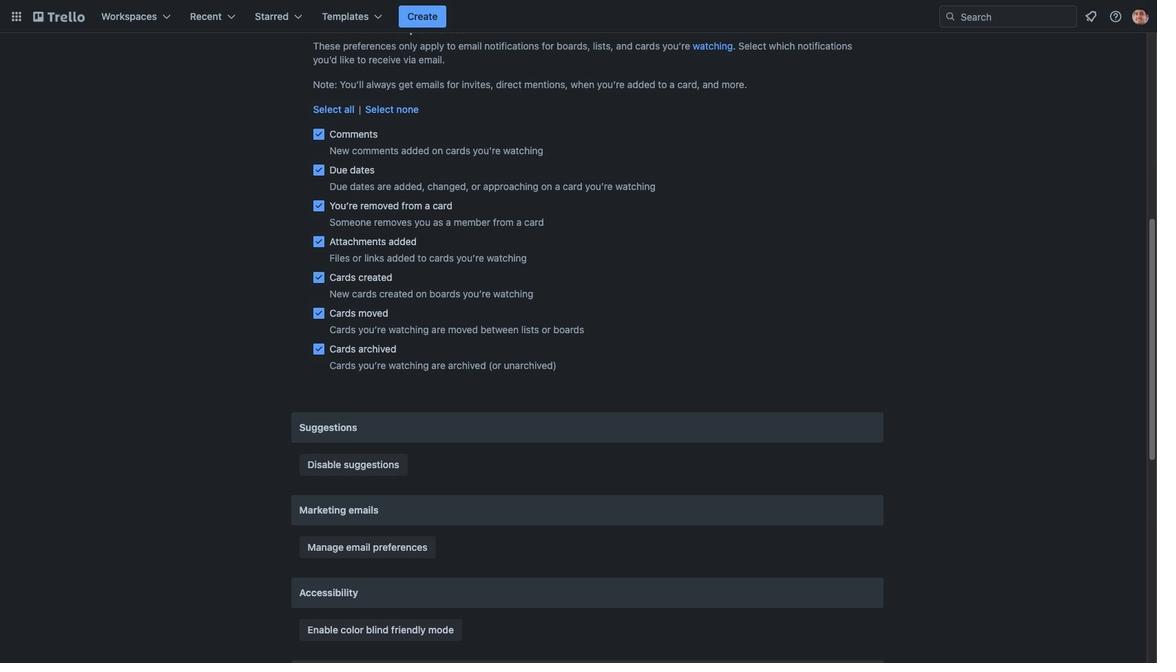 Task type: vqa. For each thing, say whether or not it's contained in the screenshot.
James Peterson (jamespeterson93) image
yes



Task type: locate. For each thing, give the bounding box(es) containing it.
primary element
[[0, 0, 1157, 33]]

back to home image
[[33, 6, 85, 28]]

0 notifications image
[[1083, 8, 1099, 25]]



Task type: describe. For each thing, give the bounding box(es) containing it.
search image
[[945, 11, 956, 22]]

open information menu image
[[1109, 10, 1123, 23]]

Search field
[[940, 6, 1077, 28]]

james peterson (jamespeterson93) image
[[1132, 8, 1149, 25]]



